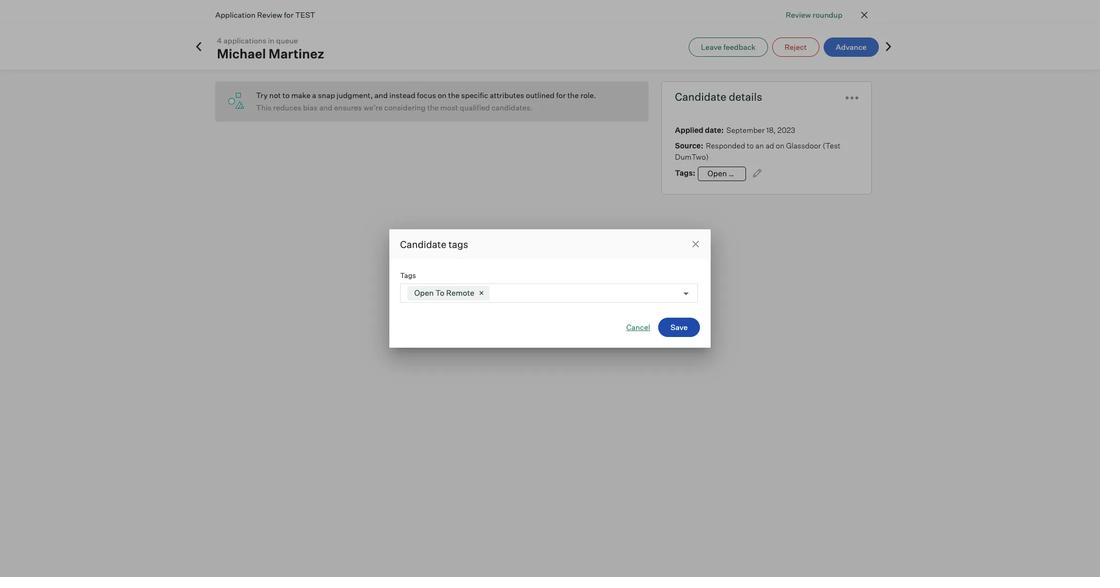 Task type: describe. For each thing, give the bounding box(es) containing it.
make
[[291, 91, 311, 100]]

ensures
[[334, 103, 362, 112]]

attributes
[[490, 91, 524, 100]]

martinez
[[269, 45, 325, 61]]

reduces
[[273, 103, 302, 112]]

review roundup
[[786, 10, 843, 19]]

glassdoor
[[786, 141, 821, 150]]

candidate tags
[[400, 238, 468, 250]]

leave feedback button
[[689, 37, 768, 57]]

focus
[[417, 91, 436, 100]]

tags
[[400, 271, 416, 280]]

18,
[[767, 125, 776, 134]]

snap
[[318, 91, 335, 100]]

leave
[[701, 42, 722, 51]]

remote
[[446, 288, 475, 298]]

on inside try not to make a snap judgment, and instead focus on the specific attributes outlined for the role. this reduces bias and ensures we're considering the most qualified candidates.
[[438, 91, 447, 100]]

try
[[256, 91, 268, 100]]

in
[[268, 36, 275, 45]]

1 review from the left
[[786, 10, 811, 19]]

date:
[[705, 125, 724, 134]]

open to remote
[[414, 288, 475, 298]]

save
[[671, 323, 688, 332]]

dumtwo)
[[675, 152, 709, 161]]

roundup
[[813, 10, 843, 19]]

leave feedback
[[701, 42, 756, 51]]

not
[[269, 91, 281, 100]]

applications
[[224, 36, 266, 45]]

on inside responded to an ad on glassdoor (test dumtwo)
[[776, 141, 785, 150]]

next image
[[884, 41, 894, 52]]

1 vertical spatial and
[[319, 103, 333, 112]]

2023
[[778, 125, 796, 134]]

1 horizontal spatial and
[[375, 91, 388, 100]]

review roundup link
[[786, 9, 843, 20]]

candidate tags dialog
[[390, 229, 711, 348]]

add a candidate tag image
[[753, 169, 762, 177]]

0 horizontal spatial the
[[427, 103, 439, 112]]

an
[[756, 141, 764, 150]]

candidate for candidate details
[[675, 90, 727, 103]]

applied date: september 18, 2023
[[675, 125, 796, 134]]

for inside try not to make a snap judgment, and instead focus on the specific attributes outlined for the role. this reduces bias and ensures we're considering the most qualified candidates.
[[556, 91, 566, 100]]

2 horizontal spatial the
[[568, 91, 579, 100]]

to inside try not to make a snap judgment, and instead focus on the specific attributes outlined for the role. this reduces bias and ensures we're considering the most qualified candidates.
[[283, 91, 290, 100]]

considering
[[384, 103, 426, 112]]

candidate actions image
[[846, 96, 859, 100]]

4
[[217, 36, 222, 45]]

outlined
[[526, 91, 555, 100]]

reject button
[[773, 37, 820, 57]]

judgment,
[[337, 91, 373, 100]]



Task type: vqa. For each thing, say whether or not it's contained in the screenshot.
left department
no



Task type: locate. For each thing, give the bounding box(es) containing it.
feedback
[[724, 42, 756, 51]]

most
[[440, 103, 458, 112]]

and
[[375, 91, 388, 100], [319, 103, 333, 112]]

next element
[[884, 41, 894, 53]]

0 horizontal spatial candidate
[[400, 238, 447, 250]]

1 vertical spatial candidate
[[400, 238, 447, 250]]

role.
[[581, 91, 596, 100]]

to inside responded to an ad on glassdoor (test dumtwo)
[[747, 141, 754, 150]]

advance button
[[824, 37, 879, 57]]

bias
[[303, 103, 318, 112]]

michael
[[217, 45, 266, 61]]

for left test
[[284, 10, 294, 19]]

test
[[295, 10, 315, 19]]

2 review from the left
[[257, 10, 282, 19]]

candidate actions element
[[846, 87, 859, 106]]

0 horizontal spatial to
[[283, 91, 290, 100]]

1 horizontal spatial to
[[747, 141, 754, 150]]

and up we're
[[375, 91, 388, 100]]

candidate up tags
[[400, 238, 447, 250]]

1 horizontal spatial review
[[786, 10, 811, 19]]

review left roundup
[[786, 10, 811, 19]]

for right the outlined
[[556, 91, 566, 100]]

review up in
[[257, 10, 282, 19]]

candidate details
[[675, 90, 763, 103]]

to
[[436, 288, 445, 298]]

on right ad
[[776, 141, 785, 150]]

previous element
[[193, 41, 204, 53]]

applied
[[675, 125, 704, 134]]

instead
[[390, 91, 416, 100]]

0 vertical spatial and
[[375, 91, 388, 100]]

open
[[414, 288, 434, 298]]

0 horizontal spatial review
[[257, 10, 282, 19]]

1 horizontal spatial the
[[448, 91, 460, 100]]

and down snap
[[319, 103, 333, 112]]

review
[[786, 10, 811, 19], [257, 10, 282, 19]]

close image
[[858, 9, 871, 21]]

this
[[256, 103, 272, 112]]

0 vertical spatial on
[[438, 91, 447, 100]]

candidate
[[675, 90, 727, 103], [400, 238, 447, 250]]

save button
[[659, 318, 700, 337]]

qualified
[[460, 103, 490, 112]]

1 vertical spatial on
[[776, 141, 785, 150]]

michael martinez link
[[217, 45, 325, 61]]

0 horizontal spatial for
[[284, 10, 294, 19]]

to
[[283, 91, 290, 100], [747, 141, 754, 150]]

the left role.
[[568, 91, 579, 100]]

application review for test
[[215, 10, 315, 19]]

cancel
[[627, 323, 651, 332]]

4 applications in queue michael martinez
[[217, 36, 325, 61]]

previous image
[[193, 41, 204, 52]]

tags
[[449, 238, 468, 250]]

september
[[727, 125, 765, 134]]

1 horizontal spatial candidate
[[675, 90, 727, 103]]

on
[[438, 91, 447, 100], [776, 141, 785, 150]]

candidates.
[[492, 103, 533, 112]]

cancel link
[[627, 322, 651, 333]]

tags:
[[675, 168, 695, 177]]

the up 'most'
[[448, 91, 460, 100]]

responded
[[706, 141, 746, 150]]

0 vertical spatial to
[[283, 91, 290, 100]]

to right not
[[283, 91, 290, 100]]

on up 'most'
[[438, 91, 447, 100]]

application
[[215, 10, 256, 19]]

responded to an ad on glassdoor (test dumtwo)
[[675, 141, 841, 161]]

1 horizontal spatial on
[[776, 141, 785, 150]]

0 vertical spatial for
[[284, 10, 294, 19]]

candidate up applied
[[675, 90, 727, 103]]

advance
[[836, 42, 867, 51]]

ad
[[766, 141, 774, 150]]

try not to make a snap judgment, and instead focus on the specific attributes outlined for the role. this reduces bias and ensures we're considering the most qualified candidates.
[[256, 91, 596, 112]]

1 vertical spatial to
[[747, 141, 754, 150]]

0 vertical spatial candidate
[[675, 90, 727, 103]]

reject
[[785, 42, 807, 51]]

queue
[[276, 36, 298, 45]]

the
[[448, 91, 460, 100], [568, 91, 579, 100], [427, 103, 439, 112]]

0 horizontal spatial and
[[319, 103, 333, 112]]

the down the 'focus'
[[427, 103, 439, 112]]

source:
[[675, 141, 703, 150]]

a
[[312, 91, 316, 100]]

to left an
[[747, 141, 754, 150]]

candidate inside dialog
[[400, 238, 447, 250]]

1 horizontal spatial for
[[556, 91, 566, 100]]

we're
[[364, 103, 383, 112]]

for
[[284, 10, 294, 19], [556, 91, 566, 100]]

1 vertical spatial for
[[556, 91, 566, 100]]

candidate for candidate tags
[[400, 238, 447, 250]]

0 horizontal spatial on
[[438, 91, 447, 100]]

details
[[729, 90, 763, 103]]

(test
[[823, 141, 841, 150]]

specific
[[461, 91, 488, 100]]



